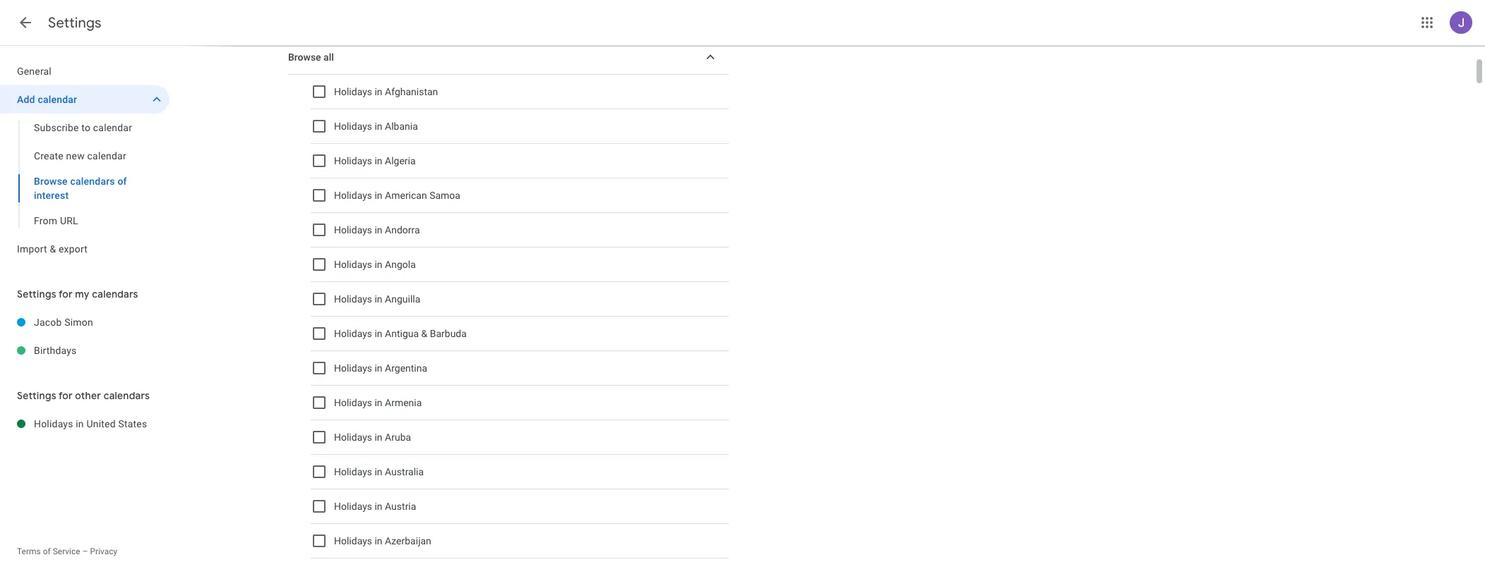 Task type: vqa. For each thing, say whether or not it's contained in the screenshot.
topmost &
yes



Task type: locate. For each thing, give the bounding box(es) containing it.
browse up interest
[[34, 176, 68, 187]]

afghanistan
[[385, 86, 438, 97]]

for
[[59, 288, 73, 301], [59, 390, 73, 403]]

in left austria
[[375, 501, 382, 513]]

service
[[53, 547, 80, 557]]

browse
[[288, 52, 321, 63], [34, 176, 68, 187]]

birthdays
[[34, 345, 77, 357]]

settings down "birthdays"
[[17, 390, 56, 403]]

holidays in andorra
[[334, 225, 420, 236]]

holidays for holidays in albania
[[334, 121, 372, 132]]

in left albania at left
[[375, 121, 382, 132]]

in left armenia
[[375, 398, 382, 409]]

0 vertical spatial of
[[118, 176, 127, 187]]

holidays up holidays in angola
[[334, 225, 372, 236]]

argentina
[[385, 363, 427, 374]]

holidays down holidays in algeria
[[334, 190, 372, 201]]

barbuda
[[430, 328, 467, 340]]

holidays up holidays in albania
[[334, 86, 372, 97]]

holidays for holidays in armenia
[[334, 398, 372, 409]]

1 horizontal spatial of
[[118, 176, 127, 187]]

holidays
[[334, 86, 372, 97], [334, 121, 372, 132], [334, 155, 372, 167], [334, 190, 372, 201], [334, 225, 372, 236], [334, 259, 372, 270], [334, 294, 372, 305], [334, 328, 372, 340], [334, 363, 372, 374], [334, 398, 372, 409], [34, 419, 73, 430], [334, 432, 372, 443], [334, 467, 372, 478], [334, 501, 372, 513], [334, 536, 372, 547]]

in left aruba
[[375, 432, 382, 443]]

in left angola
[[375, 259, 382, 270]]

1 vertical spatial calendar
[[93, 122, 132, 133]]

for left "other"
[[59, 390, 73, 403]]

holidays in albania
[[334, 121, 418, 132]]

1 vertical spatial for
[[59, 390, 73, 403]]

for left my
[[59, 288, 73, 301]]

in for anguilla
[[375, 294, 382, 305]]

holidays down holidays in anguilla
[[334, 328, 372, 340]]

settings for my calendars tree
[[0, 309, 169, 365]]

calendar right the 'to'
[[93, 122, 132, 133]]

1 vertical spatial settings
[[17, 288, 56, 301]]

2 vertical spatial settings
[[17, 390, 56, 403]]

1 horizontal spatial &
[[421, 328, 427, 340]]

2 vertical spatial calendars
[[104, 390, 150, 403]]

holidays down settings for other calendars
[[34, 419, 73, 430]]

antigua
[[385, 328, 419, 340]]

in for afghanistan
[[375, 86, 382, 97]]

in left united
[[76, 419, 84, 430]]

in for algeria
[[375, 155, 382, 167]]

holidays in azerbaijan
[[334, 536, 431, 547]]

1 vertical spatial of
[[43, 547, 51, 557]]

browse inside browse calendars of interest
[[34, 176, 68, 187]]

0 vertical spatial for
[[59, 288, 73, 301]]

calendar for subscribe to calendar
[[93, 122, 132, 133]]

in for albania
[[375, 121, 382, 132]]

0 horizontal spatial browse
[[34, 176, 68, 187]]

privacy
[[90, 547, 117, 557]]

holidays down the holidays in andorra
[[334, 259, 372, 270]]

settings for settings for my calendars
[[17, 288, 56, 301]]

calendars down create new calendar
[[70, 176, 115, 187]]

holidays in antigua & barbuda
[[334, 328, 467, 340]]

calendars right my
[[92, 288, 138, 301]]

tree
[[0, 57, 169, 263]]

settings right go back image
[[48, 14, 102, 32]]

algeria
[[385, 155, 416, 167]]

privacy link
[[90, 547, 117, 557]]

holidays up holidays in algeria
[[334, 121, 372, 132]]

browse all
[[288, 52, 334, 63]]

calendars for my
[[92, 288, 138, 301]]

tree item
[[311, 559, 729, 563]]

azerbaijan
[[385, 536, 431, 547]]

&
[[50, 244, 56, 255], [421, 328, 427, 340]]

calendar for create new calendar
[[87, 150, 126, 162]]

general
[[17, 66, 52, 77]]

terms of service – privacy
[[17, 547, 117, 557]]

0 horizontal spatial &
[[50, 244, 56, 255]]

andorra
[[385, 225, 420, 236]]

in for angola
[[375, 259, 382, 270]]

import
[[17, 244, 47, 255]]

of down create new calendar
[[118, 176, 127, 187]]

in for argentina
[[375, 363, 382, 374]]

settings up jacob
[[17, 288, 56, 301]]

holidays in united states
[[34, 419, 147, 430]]

in inside tree item
[[76, 419, 84, 430]]

holidays for holidays in united states
[[34, 419, 73, 430]]

export
[[59, 244, 88, 255]]

holidays down holidays in australia
[[334, 501, 372, 513]]

settings for settings
[[48, 14, 102, 32]]

1 vertical spatial browse
[[34, 176, 68, 187]]

1 vertical spatial &
[[421, 328, 427, 340]]

holidays in anguilla
[[334, 294, 420, 305]]

in left anguilla
[[375, 294, 382, 305]]

in left american at left top
[[375, 190, 382, 201]]

holidays down holidays in aruba
[[334, 467, 372, 478]]

holidays up holidays in aruba
[[334, 398, 372, 409]]

calendars
[[70, 176, 115, 187], [92, 288, 138, 301], [104, 390, 150, 403]]

1 for from the top
[[59, 288, 73, 301]]

calendars inside browse calendars of interest
[[70, 176, 115, 187]]

2 for from the top
[[59, 390, 73, 403]]

birthdays tree item
[[0, 337, 169, 365]]

holidays inside tree item
[[34, 419, 73, 430]]

holidays in united states tree item
[[0, 410, 169, 439]]

in left "antigua" in the bottom left of the page
[[375, 328, 382, 340]]

0 vertical spatial calendars
[[70, 176, 115, 187]]

of
[[118, 176, 127, 187], [43, 547, 51, 557]]

holidays down the holidays in austria
[[334, 536, 372, 547]]

& right "antigua" in the bottom left of the page
[[421, 328, 427, 340]]

holidays up holidays in armenia
[[334, 363, 372, 374]]

calendar up subscribe
[[38, 94, 77, 105]]

url
[[60, 215, 78, 227]]

in for austria
[[375, 501, 382, 513]]

import & export
[[17, 244, 88, 255]]

holidays down holidays in armenia
[[334, 432, 372, 443]]

in left australia
[[375, 467, 382, 478]]

in left algeria
[[375, 155, 382, 167]]

in left azerbaijan
[[375, 536, 382, 547]]

holidays for holidays in algeria
[[334, 155, 372, 167]]

1 vertical spatial calendars
[[92, 288, 138, 301]]

holidays for holidays in austria
[[334, 501, 372, 513]]

calendar
[[38, 94, 77, 105], [93, 122, 132, 133], [87, 150, 126, 162]]

group
[[0, 114, 169, 235]]

0 vertical spatial browse
[[288, 52, 321, 63]]

0 vertical spatial settings
[[48, 14, 102, 32]]

settings
[[48, 14, 102, 32], [17, 288, 56, 301], [17, 390, 56, 403]]

holidays in algeria
[[334, 155, 416, 167]]

holidays for holidays in aruba
[[334, 432, 372, 443]]

calendars up states
[[104, 390, 150, 403]]

of right terms
[[43, 547, 51, 557]]

in left the afghanistan
[[375, 86, 382, 97]]

in
[[375, 86, 382, 97], [375, 121, 382, 132], [375, 155, 382, 167], [375, 190, 382, 201], [375, 225, 382, 236], [375, 259, 382, 270], [375, 294, 382, 305], [375, 328, 382, 340], [375, 363, 382, 374], [375, 398, 382, 409], [76, 419, 84, 430], [375, 432, 382, 443], [375, 467, 382, 478], [375, 501, 382, 513], [375, 536, 382, 547]]

in for aruba
[[375, 432, 382, 443]]

1 horizontal spatial browse
[[288, 52, 321, 63]]

holidays in angola
[[334, 259, 416, 270]]

& left export on the left top of the page
[[50, 244, 56, 255]]

in left 'andorra'
[[375, 225, 382, 236]]

holidays down holidays in albania
[[334, 155, 372, 167]]

in left argentina
[[375, 363, 382, 374]]

jacob simon
[[34, 317, 93, 328]]

browse left all
[[288, 52, 321, 63]]

calendar right new
[[87, 150, 126, 162]]

2 vertical spatial calendar
[[87, 150, 126, 162]]

holidays for holidays in anguilla
[[334, 294, 372, 305]]

holidays down holidays in angola
[[334, 294, 372, 305]]

in for azerbaijan
[[375, 536, 382, 547]]

0 vertical spatial calendar
[[38, 94, 77, 105]]

browse inside tree item
[[288, 52, 321, 63]]

holidays for holidays in american samoa
[[334, 190, 372, 201]]

0 vertical spatial &
[[50, 244, 56, 255]]

holidays in armenia
[[334, 398, 422, 409]]

browse for browse calendars of interest
[[34, 176, 68, 187]]

settings heading
[[48, 14, 102, 32]]

holidays in australia
[[334, 467, 424, 478]]



Task type: describe. For each thing, give the bounding box(es) containing it.
my
[[75, 288, 90, 301]]

from
[[34, 215, 57, 227]]

other
[[75, 390, 101, 403]]

holidays for holidays in azerbaijan
[[334, 536, 372, 547]]

settings for my calendars
[[17, 288, 138, 301]]

settings for other calendars
[[17, 390, 150, 403]]

calendar inside tree item
[[38, 94, 77, 105]]

in for american
[[375, 190, 382, 201]]

subscribe
[[34, 122, 79, 133]]

calendars for other
[[104, 390, 150, 403]]

in for antigua
[[375, 328, 382, 340]]

simon
[[64, 317, 93, 328]]

terms of service link
[[17, 547, 80, 557]]

add
[[17, 94, 35, 105]]

create new calendar
[[34, 150, 126, 162]]

from url
[[34, 215, 78, 227]]

in for andorra
[[375, 225, 382, 236]]

holidays in argentina
[[334, 363, 427, 374]]

0 horizontal spatial of
[[43, 547, 51, 557]]

for for my
[[59, 288, 73, 301]]

holidays in united states link
[[34, 410, 169, 439]]

jacob
[[34, 317, 62, 328]]

terms
[[17, 547, 41, 557]]

holidays for holidays in antigua & barbuda
[[334, 328, 372, 340]]

holidays for holidays in australia
[[334, 467, 372, 478]]

new
[[66, 150, 85, 162]]

create
[[34, 150, 64, 162]]

holidays for holidays in andorra
[[334, 225, 372, 236]]

samoa
[[429, 190, 460, 201]]

browse calendars of interest
[[34, 176, 127, 201]]

austria
[[385, 501, 416, 513]]

in for united
[[76, 419, 84, 430]]

interest
[[34, 190, 69, 201]]

browse for browse all
[[288, 52, 321, 63]]

holidays in austria
[[334, 501, 416, 513]]

united
[[86, 419, 116, 430]]

group containing subscribe to calendar
[[0, 114, 169, 235]]

holidays in aruba
[[334, 432, 411, 443]]

settings for settings for other calendars
[[17, 390, 56, 403]]

birthdays link
[[34, 337, 169, 365]]

anguilla
[[385, 294, 420, 305]]

american
[[385, 190, 427, 201]]

of inside browse calendars of interest
[[118, 176, 127, 187]]

in for australia
[[375, 467, 382, 478]]

to
[[81, 122, 90, 133]]

aruba
[[385, 432, 411, 443]]

jacob simon tree item
[[0, 309, 169, 337]]

add calendar
[[17, 94, 77, 105]]

albania
[[385, 121, 418, 132]]

add calendar tree item
[[0, 85, 169, 114]]

armenia
[[385, 398, 422, 409]]

holidays for holidays in angola
[[334, 259, 372, 270]]

all
[[323, 52, 334, 63]]

holidays for holidays in argentina
[[334, 363, 372, 374]]

go back image
[[17, 14, 34, 31]]

australia
[[385, 467, 424, 478]]

holidays in afghanistan
[[334, 86, 438, 97]]

angola
[[385, 259, 416, 270]]

subscribe to calendar
[[34, 122, 132, 133]]

–
[[82, 547, 88, 557]]

& inside tree
[[50, 244, 56, 255]]

holidays for holidays in afghanistan
[[334, 86, 372, 97]]

tree containing general
[[0, 57, 169, 263]]

for for other
[[59, 390, 73, 403]]

states
[[118, 419, 147, 430]]

holidays in american samoa
[[334, 190, 460, 201]]

browse all tree item
[[288, 40, 729, 75]]

in for armenia
[[375, 398, 382, 409]]



